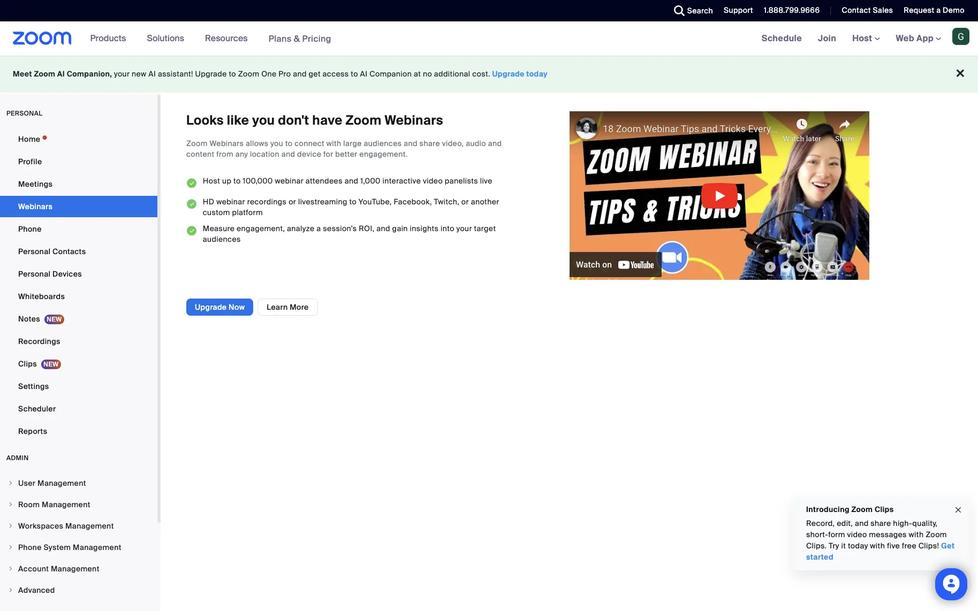 Task type: describe. For each thing, give the bounding box(es) containing it.
introducing
[[807, 505, 850, 515]]

100,000
[[243, 176, 273, 186]]

search button
[[666, 0, 716, 21]]

started
[[807, 553, 834, 563]]

workspaces management menu item
[[0, 516, 158, 537]]

profile
[[18, 157, 42, 167]]

zoom right meet
[[34, 69, 55, 79]]

advanced menu item
[[0, 581, 158, 601]]

like
[[227, 112, 249, 129]]

clips.
[[807, 542, 827, 551]]

hd
[[203, 197, 215, 207]]

sales
[[873, 5, 894, 15]]

no
[[423, 69, 432, 79]]

any
[[236, 150, 248, 159]]

location
[[250, 150, 280, 159]]

phone for phone system management
[[18, 543, 42, 553]]

video inside record, edit, and share high-quality, short-form video messages with zoom clips. try it today with five free clips!
[[848, 530, 868, 540]]

upgrade today link
[[493, 69, 548, 79]]

right image for room management
[[8, 502, 14, 508]]

search
[[688, 6, 714, 16]]

personal devices
[[18, 269, 82, 279]]

account management
[[18, 565, 100, 574]]

analyze
[[287, 224, 315, 233]]

contact
[[842, 5, 871, 15]]

1.888.799.9666
[[764, 5, 820, 15]]

get started
[[807, 542, 955, 563]]

workspaces
[[18, 522, 63, 531]]

live
[[480, 176, 493, 186]]

upgrade right cost.
[[493, 69, 525, 79]]

phone for phone
[[18, 224, 42, 234]]

content
[[186, 150, 215, 159]]

personal contacts link
[[0, 241, 158, 263]]

phone link
[[0, 219, 158, 240]]

messages
[[870, 530, 907, 540]]

reports link
[[0, 421, 158, 443]]

right image for phone system management
[[8, 545, 14, 551]]

and inside record, edit, and share high-quality, short-form video messages with zoom clips. try it today with five free clips!
[[855, 519, 869, 529]]

get
[[309, 69, 321, 79]]

panelists
[[445, 176, 478, 186]]

livestreaming
[[298, 197, 348, 207]]

settings
[[18, 382, 49, 392]]

from
[[217, 150, 234, 159]]

host up to 100,000 webinar attendees and 1,000 interactive video panelists live
[[203, 176, 493, 186]]

zoom inside record, edit, and share high-quality, short-form video messages with zoom clips. try it today with five free clips!
[[926, 530, 948, 540]]

user
[[18, 479, 36, 489]]

admin menu menu
[[0, 474, 158, 602]]

contacts
[[53, 247, 86, 257]]

attendees
[[306, 176, 343, 186]]

for
[[324, 150, 334, 159]]

and inside meet zoom ai companion, 'footer'
[[293, 69, 307, 79]]

to inside zoom webinars allows you to connect with large audiences and share video, audio and content from any location and device for better engagement.
[[285, 139, 293, 149]]

and up engagement.
[[404, 139, 418, 149]]

personal contacts
[[18, 247, 86, 257]]

right image for user management
[[8, 481, 14, 487]]

clips!
[[919, 542, 940, 551]]

large
[[344, 139, 362, 149]]

right image for account management
[[8, 566, 14, 573]]

your inside meet zoom ai companion, 'footer'
[[114, 69, 130, 79]]

a inside measure engagement, analyze a session's roi, and gain insights into your target audiences
[[317, 224, 321, 233]]

solutions button
[[147, 21, 189, 56]]

today inside meet zoom ai companion, 'footer'
[[527, 69, 548, 79]]

request a demo
[[904, 5, 965, 15]]

have
[[312, 112, 343, 129]]

introducing zoom clips
[[807, 505, 894, 515]]

webinars inside personal menu menu
[[18, 202, 53, 212]]

user management
[[18, 479, 86, 489]]

support
[[724, 5, 754, 15]]

1 ai from the left
[[57, 69, 65, 79]]

zoom inside zoom webinars allows you to connect with large audiences and share video, audio and content from any location and device for better engagement.
[[186, 139, 208, 149]]

and left 1,000
[[345, 176, 359, 186]]

allows
[[246, 139, 269, 149]]

whiteboards link
[[0, 286, 158, 308]]

banner containing products
[[0, 21, 979, 56]]

personal for personal contacts
[[18, 247, 51, 257]]

profile picture image
[[953, 28, 970, 45]]

session's
[[323, 224, 357, 233]]

host for host
[[853, 33, 875, 44]]

quality,
[[913, 519, 938, 529]]

web app button
[[897, 33, 942, 44]]

resources
[[205, 33, 248, 44]]

webinar inside hd webinar recordings or livestreaming to youtube, facebook, twitch, or another custom platform
[[217, 197, 245, 207]]

engagement,
[[237, 224, 285, 233]]

meetings
[[18, 179, 53, 189]]

custom
[[203, 208, 230, 217]]

measure engagement, analyze a session's roi, and gain insights into your target audiences
[[203, 224, 496, 244]]

pricing
[[302, 33, 332, 44]]

don't
[[278, 112, 309, 129]]

now
[[229, 303, 245, 312]]

five
[[888, 542, 901, 551]]

1 horizontal spatial webinar
[[275, 176, 304, 186]]

phone system management
[[18, 543, 121, 553]]

engagement.
[[360, 150, 408, 159]]

workspaces management
[[18, 522, 114, 531]]

with inside zoom webinars allows you to connect with large audiences and share video, audio and content from any location and device for better engagement.
[[327, 139, 342, 149]]

you inside zoom webinars allows you to connect with large audiences and share video, audio and content from any location and device for better engagement.
[[271, 139, 283, 149]]

1,000
[[361, 176, 381, 186]]

account management menu item
[[0, 559, 158, 580]]

your inside measure engagement, analyze a session's roi, and gain insights into your target audiences
[[457, 224, 472, 233]]

and right audio
[[488, 139, 502, 149]]

to inside hd webinar recordings or livestreaming to youtube, facebook, twitch, or another custom platform
[[350, 197, 357, 207]]

edit,
[[837, 519, 854, 529]]

user management menu item
[[0, 474, 158, 494]]

at
[[414, 69, 421, 79]]

&
[[294, 33, 300, 44]]

looks
[[186, 112, 224, 129]]

learn more
[[267, 303, 309, 312]]

2 or from the left
[[462, 197, 469, 207]]

upgrade now
[[195, 303, 245, 312]]

high-
[[894, 519, 913, 529]]

gain
[[392, 224, 408, 233]]

0 vertical spatial video
[[423, 176, 443, 186]]



Task type: locate. For each thing, give the bounding box(es) containing it.
1 horizontal spatial ai
[[149, 69, 156, 79]]

upgrade
[[195, 69, 227, 79], [493, 69, 525, 79], [195, 303, 227, 312]]

right image inside room management menu item
[[8, 502, 14, 508]]

notes link
[[0, 309, 158, 330]]

1 phone from the top
[[18, 224, 42, 234]]

meet zoom ai companion, footer
[[0, 56, 979, 93]]

right image inside workspaces management menu item
[[8, 523, 14, 530]]

management up account management menu item at the bottom
[[73, 543, 121, 553]]

your right into
[[457, 224, 472, 233]]

and inside measure engagement, analyze a session's roi, and gain insights into your target audiences
[[377, 224, 390, 233]]

host button
[[853, 33, 880, 44]]

1 vertical spatial phone
[[18, 543, 42, 553]]

webinars down "meetings"
[[18, 202, 53, 212]]

right image
[[8, 523, 14, 530], [8, 588, 14, 594]]

management inside account management menu item
[[51, 565, 100, 574]]

0 vertical spatial webinar
[[275, 176, 304, 186]]

phone up account
[[18, 543, 42, 553]]

1 vertical spatial clips
[[875, 505, 894, 515]]

insights
[[410, 224, 439, 233]]

platform
[[232, 208, 263, 217]]

1 vertical spatial webinar
[[217, 197, 245, 207]]

webinars up video,
[[385, 112, 444, 129]]

better
[[336, 150, 358, 159]]

interactive
[[383, 176, 421, 186]]

0 horizontal spatial or
[[289, 197, 296, 207]]

meetings link
[[0, 174, 158, 195]]

connect
[[295, 139, 325, 149]]

phone up personal contacts
[[18, 224, 42, 234]]

notes
[[18, 314, 40, 324]]

facebook,
[[394, 197, 432, 207]]

with up 'free'
[[909, 530, 924, 540]]

plans
[[269, 33, 292, 44]]

right image
[[8, 481, 14, 487], [8, 502, 14, 508], [8, 545, 14, 551], [8, 566, 14, 573]]

personal up whiteboards
[[18, 269, 51, 279]]

right image for advanced
[[8, 588, 14, 594]]

close image
[[955, 504, 963, 517]]

measure
[[203, 224, 235, 233]]

your left new
[[114, 69, 130, 79]]

webinars up from
[[210, 139, 244, 149]]

recordings
[[247, 197, 287, 207]]

phone
[[18, 224, 42, 234], [18, 543, 42, 553]]

2 horizontal spatial ai
[[360, 69, 368, 79]]

zoom up the edit,
[[852, 505, 873, 515]]

phone inside menu item
[[18, 543, 42, 553]]

1 horizontal spatial a
[[937, 5, 941, 15]]

with down messages on the bottom of page
[[871, 542, 886, 551]]

right image left account
[[8, 566, 14, 573]]

room management menu item
[[0, 495, 158, 515]]

0 vertical spatial your
[[114, 69, 130, 79]]

1 horizontal spatial video
[[848, 530, 868, 540]]

form
[[829, 530, 846, 540]]

one
[[262, 69, 277, 79]]

today
[[527, 69, 548, 79], [849, 542, 869, 551]]

management inside workspaces management menu item
[[65, 522, 114, 531]]

audiences inside measure engagement, analyze a session's roi, and gain insights into your target audiences
[[203, 235, 241, 244]]

to right up
[[234, 176, 241, 186]]

a
[[937, 5, 941, 15], [317, 224, 321, 233]]

1 vertical spatial share
[[871, 519, 892, 529]]

management inside user management menu item
[[38, 479, 86, 489]]

clips inside "clips" link
[[18, 359, 37, 369]]

share up messages on the bottom of page
[[871, 519, 892, 529]]

with up 'for'
[[327, 139, 342, 149]]

you up location
[[271, 139, 283, 149]]

1 vertical spatial a
[[317, 224, 321, 233]]

1 vertical spatial personal
[[18, 269, 51, 279]]

host down contact sales
[[853, 33, 875, 44]]

right image for workspaces management
[[8, 523, 14, 530]]

free
[[903, 542, 917, 551]]

1 vertical spatial with
[[909, 530, 924, 540]]

management for room management
[[42, 500, 90, 510]]

video
[[423, 176, 443, 186], [848, 530, 868, 540]]

1 vertical spatial your
[[457, 224, 472, 233]]

0 vertical spatial a
[[937, 5, 941, 15]]

ai right new
[[149, 69, 156, 79]]

host left up
[[203, 176, 220, 186]]

roi,
[[359, 224, 375, 233]]

management for user management
[[38, 479, 86, 489]]

personal up personal devices
[[18, 247, 51, 257]]

personal
[[18, 247, 51, 257], [18, 269, 51, 279]]

zoom
[[34, 69, 55, 79], [238, 69, 260, 79], [346, 112, 382, 129], [186, 139, 208, 149], [852, 505, 873, 515], [926, 530, 948, 540]]

phone system management menu item
[[0, 538, 158, 558]]

zoom up large
[[346, 112, 382, 129]]

1 or from the left
[[289, 197, 296, 207]]

share
[[420, 139, 440, 149], [871, 519, 892, 529]]

1 vertical spatial host
[[203, 176, 220, 186]]

audiences up engagement.
[[364, 139, 402, 149]]

0 horizontal spatial clips
[[18, 359, 37, 369]]

right image inside account management menu item
[[8, 566, 14, 573]]

2 right image from the top
[[8, 588, 14, 594]]

clips up settings
[[18, 359, 37, 369]]

video down the edit,
[[848, 530, 868, 540]]

zoom left one
[[238, 69, 260, 79]]

0 horizontal spatial host
[[203, 176, 220, 186]]

2 vertical spatial with
[[871, 542, 886, 551]]

0 vertical spatial right image
[[8, 523, 14, 530]]

into
[[441, 224, 455, 233]]

whiteboards
[[18, 292, 65, 302]]

audiences down "measure"
[[203, 235, 241, 244]]

personal menu menu
[[0, 129, 158, 444]]

0 vertical spatial share
[[420, 139, 440, 149]]

1 horizontal spatial today
[[849, 542, 869, 551]]

meetings navigation
[[754, 21, 979, 56]]

web
[[897, 33, 915, 44]]

1 vertical spatial video
[[848, 530, 868, 540]]

access
[[323, 69, 349, 79]]

system
[[44, 543, 71, 553]]

target
[[474, 224, 496, 233]]

1 horizontal spatial or
[[462, 197, 469, 207]]

room management
[[18, 500, 90, 510]]

share inside record, edit, and share high-quality, short-form video messages with zoom clips. try it today with five free clips!
[[871, 519, 892, 529]]

admin
[[6, 454, 29, 463]]

you
[[252, 112, 275, 129], [271, 139, 283, 149]]

0 vertical spatial you
[[252, 112, 275, 129]]

1 vertical spatial you
[[271, 139, 283, 149]]

0 vertical spatial today
[[527, 69, 548, 79]]

schedule
[[762, 33, 803, 44]]

host for host up to 100,000 webinar attendees and 1,000 interactive video panelists live
[[203, 176, 220, 186]]

contact sales link
[[834, 0, 896, 21], [842, 5, 894, 15]]

clips link
[[0, 354, 158, 375]]

looks like you don't have zoom webinars
[[186, 112, 444, 129]]

4 right image from the top
[[8, 566, 14, 573]]

webinars
[[385, 112, 444, 129], [210, 139, 244, 149], [18, 202, 53, 212]]

home
[[18, 134, 40, 144]]

management down room management menu item
[[65, 522, 114, 531]]

pro
[[279, 69, 291, 79]]

0 horizontal spatial share
[[420, 139, 440, 149]]

0 horizontal spatial video
[[423, 176, 443, 186]]

management for workspaces management
[[65, 522, 114, 531]]

0 horizontal spatial today
[[527, 69, 548, 79]]

management inside phone system management menu item
[[73, 543, 121, 553]]

additional
[[434, 69, 471, 79]]

1 horizontal spatial with
[[871, 542, 886, 551]]

companion,
[[67, 69, 112, 79]]

plans & pricing link
[[269, 33, 332, 44], [269, 33, 332, 44]]

clips up high-
[[875, 505, 894, 515]]

upgrade left 'now'
[[195, 303, 227, 312]]

and left get
[[293, 69, 307, 79]]

host
[[853, 33, 875, 44], [203, 176, 220, 186]]

advanced
[[18, 586, 55, 596]]

1 horizontal spatial webinars
[[210, 139, 244, 149]]

ai left "companion,"
[[57, 69, 65, 79]]

1 vertical spatial webinars
[[210, 139, 244, 149]]

webinars inside zoom webinars allows you to connect with large audiences and share video, audio and content from any location and device for better engagement.
[[210, 139, 244, 149]]

2 phone from the top
[[18, 543, 42, 553]]

0 horizontal spatial your
[[114, 69, 130, 79]]

zoom logo image
[[13, 32, 72, 45]]

1 personal from the top
[[18, 247, 51, 257]]

to left connect
[[285, 139, 293, 149]]

product information navigation
[[82, 21, 340, 56]]

2 horizontal spatial with
[[909, 530, 924, 540]]

and left device
[[282, 150, 295, 159]]

management up advanced menu item
[[51, 565, 100, 574]]

audio
[[466, 139, 486, 149]]

reports
[[18, 427, 47, 437]]

demo
[[943, 5, 965, 15]]

support link
[[716, 0, 756, 21], [724, 5, 754, 15]]

products button
[[90, 21, 131, 56]]

host inside meetings navigation
[[853, 33, 875, 44]]

meet
[[13, 69, 32, 79]]

webinar
[[275, 176, 304, 186], [217, 197, 245, 207]]

right image left user
[[8, 481, 14, 487]]

zoom up clips!
[[926, 530, 948, 540]]

3 right image from the top
[[8, 545, 14, 551]]

0 vertical spatial audiences
[[364, 139, 402, 149]]

share left video,
[[420, 139, 440, 149]]

management up room management
[[38, 479, 86, 489]]

record,
[[807, 519, 835, 529]]

and left gain
[[377, 224, 390, 233]]

new
[[132, 69, 147, 79]]

management
[[38, 479, 86, 489], [42, 500, 90, 510], [65, 522, 114, 531], [73, 543, 121, 553], [51, 565, 100, 574]]

1 vertical spatial right image
[[8, 588, 14, 594]]

to down host up to 100,000 webinar attendees and 1,000 interactive video panelists live at the top of page
[[350, 197, 357, 207]]

0 horizontal spatial webinar
[[217, 197, 245, 207]]

contact sales
[[842, 5, 894, 15]]

1 horizontal spatial share
[[871, 519, 892, 529]]

settings link
[[0, 376, 158, 398]]

2 ai from the left
[[149, 69, 156, 79]]

zoom up "content"
[[186, 139, 208, 149]]

web app
[[897, 33, 934, 44]]

right image left advanced
[[8, 588, 14, 594]]

1 horizontal spatial audiences
[[364, 139, 402, 149]]

corner success image
[[186, 176, 198, 191]]

request a demo link
[[896, 0, 979, 21], [904, 5, 965, 15]]

2 vertical spatial webinars
[[18, 202, 53, 212]]

meet zoom ai companion, your new ai assistant! upgrade to zoom one pro and get access to ai companion at no additional cost. upgrade today
[[13, 69, 548, 79]]

audiences inside zoom webinars allows you to connect with large audiences and share video, audio and content from any location and device for better engagement.
[[364, 139, 402, 149]]

home link
[[0, 129, 158, 150]]

get started link
[[807, 542, 955, 563]]

room
[[18, 500, 40, 510]]

1 horizontal spatial clips
[[875, 505, 894, 515]]

upgrade now button
[[186, 299, 254, 316]]

1 horizontal spatial host
[[853, 33, 875, 44]]

2 horizontal spatial webinars
[[385, 112, 444, 129]]

try
[[829, 542, 840, 551]]

0 vertical spatial phone
[[18, 224, 42, 234]]

banner
[[0, 21, 979, 56]]

zoom webinars allows you to connect with large audiences and share video, audio and content from any location and device for better engagement.
[[186, 139, 502, 159]]

resources button
[[205, 21, 253, 56]]

and right the edit,
[[855, 519, 869, 529]]

right image left room
[[8, 502, 14, 508]]

1 vertical spatial audiences
[[203, 235, 241, 244]]

management inside room management menu item
[[42, 500, 90, 510]]

or right recordings
[[289, 197, 296, 207]]

0 horizontal spatial a
[[317, 224, 321, 233]]

another
[[471, 197, 500, 207]]

account
[[18, 565, 49, 574]]

0 vertical spatial personal
[[18, 247, 51, 257]]

personal for personal devices
[[18, 269, 51, 279]]

3 ai from the left
[[360, 69, 368, 79]]

personal
[[6, 109, 43, 118]]

0 horizontal spatial webinars
[[18, 202, 53, 212]]

management up workspaces management
[[42, 500, 90, 510]]

right image left system
[[8, 545, 14, 551]]

webinar up custom
[[217, 197, 245, 207]]

app
[[917, 33, 934, 44]]

phone inside 'link'
[[18, 224, 42, 234]]

video up twitch,
[[423, 176, 443, 186]]

webinar up recordings
[[275, 176, 304, 186]]

solutions
[[147, 33, 184, 44]]

0 horizontal spatial with
[[327, 139, 342, 149]]

1 right image from the top
[[8, 523, 14, 530]]

a left the demo
[[937, 5, 941, 15]]

2 right image from the top
[[8, 502, 14, 508]]

or right twitch,
[[462, 197, 469, 207]]

recordings
[[18, 337, 60, 347]]

1 horizontal spatial your
[[457, 224, 472, 233]]

to right access
[[351, 69, 358, 79]]

0 vertical spatial clips
[[18, 359, 37, 369]]

right image left workspaces
[[8, 523, 14, 530]]

learn more button
[[258, 299, 318, 316]]

today inside record, edit, and share high-quality, short-form video messages with zoom clips. try it today with five free clips!
[[849, 542, 869, 551]]

ai
[[57, 69, 65, 79], [149, 69, 156, 79], [360, 69, 368, 79]]

right image inside phone system management menu item
[[8, 545, 14, 551]]

upgrade down product information navigation
[[195, 69, 227, 79]]

share inside zoom webinars allows you to connect with large audiences and share video, audio and content from any location and device for better engagement.
[[420, 139, 440, 149]]

management for account management
[[51, 565, 100, 574]]

ai left companion
[[360, 69, 368, 79]]

1 vertical spatial today
[[849, 542, 869, 551]]

devices
[[53, 269, 82, 279]]

audiences
[[364, 139, 402, 149], [203, 235, 241, 244]]

products
[[90, 33, 126, 44]]

upgrade inside button
[[195, 303, 227, 312]]

right image inside user management menu item
[[8, 481, 14, 487]]

2 personal from the top
[[18, 269, 51, 279]]

you up allows
[[252, 112, 275, 129]]

0 horizontal spatial ai
[[57, 69, 65, 79]]

to
[[229, 69, 236, 79], [351, 69, 358, 79], [285, 139, 293, 149], [234, 176, 241, 186], [350, 197, 357, 207]]

right image inside advanced menu item
[[8, 588, 14, 594]]

device
[[297, 150, 322, 159]]

to down the resources dropdown button
[[229, 69, 236, 79]]

short-
[[807, 530, 829, 540]]

twitch,
[[434, 197, 460, 207]]

0 horizontal spatial audiences
[[203, 235, 241, 244]]

a right analyze at the top of the page
[[317, 224, 321, 233]]

1 right image from the top
[[8, 481, 14, 487]]

0 vertical spatial host
[[853, 33, 875, 44]]

0 vertical spatial webinars
[[385, 112, 444, 129]]

0 vertical spatial with
[[327, 139, 342, 149]]



Task type: vqa. For each thing, say whether or not it's contained in the screenshot.
No contacts added to your Zoom account.
no



